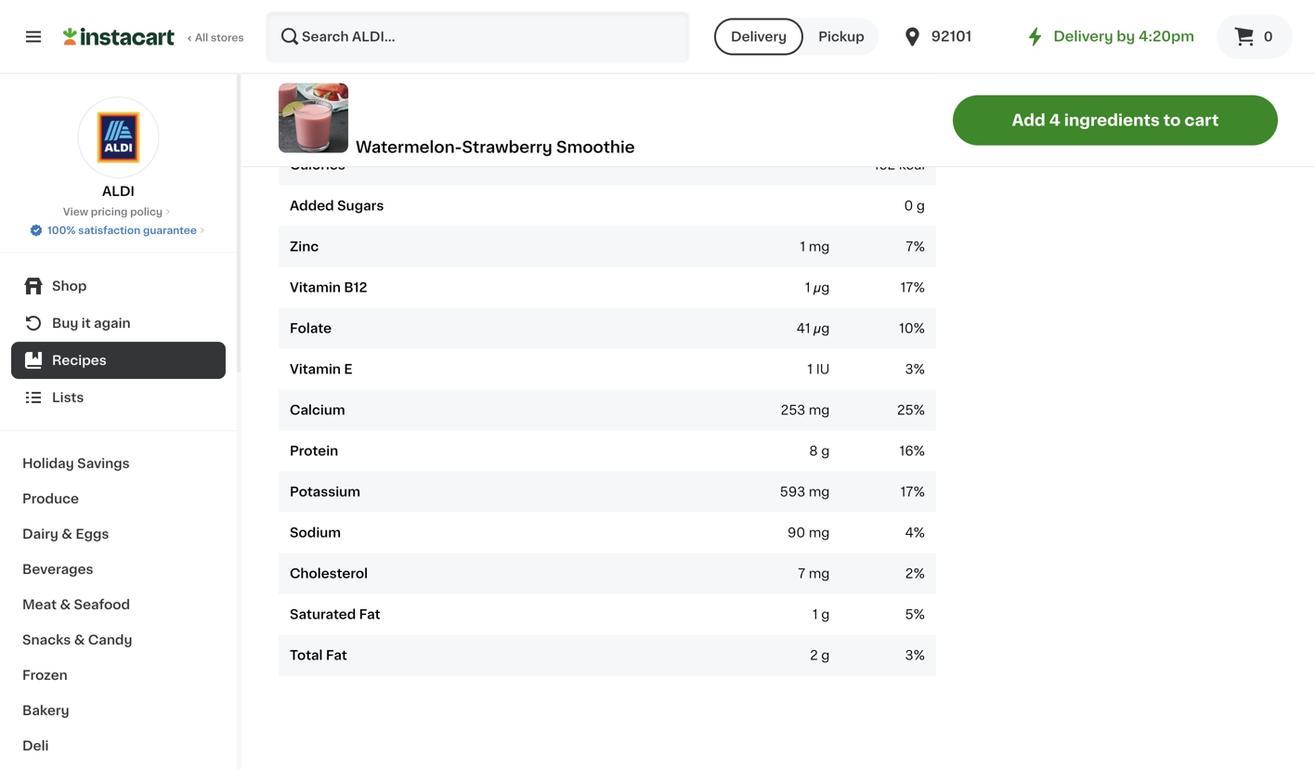 Task type: describe. For each thing, give the bounding box(es) containing it.
µg for 41 µg
[[814, 323, 830, 336]]

potassium
[[290, 486, 360, 499]]

593
[[780, 486, 806, 499]]

lists link
[[11, 379, 226, 416]]

all stores
[[195, 33, 244, 43]]

all stores link
[[63, 11, 245, 63]]

17 % for µg
[[901, 282, 925, 295]]

0 vertical spatial saturated
[[331, 36, 397, 49]]

% for 2 g
[[914, 649, 925, 662]]

by
[[1117, 30, 1135, 44]]

0 for 0 g
[[904, 200, 913, 213]]

added sugars
[[290, 200, 384, 213]]

all
[[195, 33, 208, 43]]

recipes link
[[11, 342, 226, 379]]

view
[[63, 207, 88, 217]]

g left 92101
[[917, 36, 925, 49]]

593 mg
[[780, 486, 830, 499]]

shop
[[52, 280, 87, 293]]

dairy & eggs link
[[11, 516, 226, 552]]

delivery by 4:20pm
[[1054, 30, 1195, 44]]

7 %
[[906, 241, 925, 254]]

pricing
[[91, 207, 128, 217]]

buy
[[52, 317, 78, 330]]

to
[[1164, 112, 1181, 128]]

buy it again link
[[11, 305, 226, 342]]

carbohydrate
[[290, 118, 383, 131]]

4 %
[[905, 527, 925, 540]]

holiday savings
[[22, 457, 130, 470]]

meat & seafood link
[[11, 587, 226, 622]]

90
[[788, 527, 806, 540]]

beverages
[[22, 563, 93, 576]]

deli link
[[11, 728, 226, 764]]

saturated fat
[[290, 609, 380, 622]]

add
[[1012, 112, 1046, 128]]

mg for 90 mg
[[809, 527, 830, 540]]

% for 1 mg
[[914, 241, 925, 254]]

100% satisfaction guarantee
[[47, 225, 197, 235]]

25 %
[[897, 404, 925, 417]]

calories
[[290, 159, 345, 172]]

produce
[[22, 492, 79, 505]]

92101 button
[[902, 11, 1013, 63]]

kcal
[[899, 159, 925, 172]]

g up 7 %
[[917, 200, 925, 213]]

vitamin for vitamin e
[[290, 363, 341, 376]]

fat for total fat
[[326, 649, 347, 662]]

g for 5 %
[[821, 609, 830, 622]]

4 inside add 4 ingredients to cart button
[[1049, 112, 1061, 128]]

% for 253 mg
[[914, 404, 925, 417]]

% for 1 µg
[[914, 282, 925, 295]]

g for 3 %
[[821, 649, 830, 662]]

add 4 ingredients to cart
[[1012, 112, 1219, 128]]

bakery
[[22, 704, 69, 717]]

µg for 1 µg
[[814, 282, 830, 295]]

meat
[[22, 598, 57, 611]]

pickup
[[819, 31, 865, 44]]

recipes
[[52, 354, 107, 367]]

frozen link
[[11, 658, 226, 693]]

92101
[[931, 30, 972, 44]]

% for 593 mg
[[914, 486, 925, 499]]

calcium
[[290, 404, 345, 417]]

iu
[[816, 363, 830, 376]]

snacks & candy
[[22, 633, 132, 646]]

2 %
[[905, 568, 925, 581]]

beverages link
[[11, 552, 226, 587]]

satisfaction
[[78, 225, 141, 235]]

25
[[897, 404, 914, 417]]

1 for 7
[[800, 241, 806, 254]]

17 for 1 µg
[[901, 282, 914, 295]]

0 horizontal spatial total
[[290, 649, 323, 662]]

watermelon-
[[356, 139, 462, 155]]

view pricing policy link
[[63, 204, 174, 219]]

152 kcal
[[874, 159, 925, 172]]

mono
[[290, 36, 328, 49]]

holiday savings link
[[11, 446, 226, 481]]

produce link
[[11, 481, 226, 516]]

Search field
[[268, 13, 688, 61]]

% for 41 µg
[[914, 323, 925, 336]]

mg for 1 mg
[[809, 241, 830, 254]]

zinc
[[290, 241, 319, 254]]

7 for 7 mg
[[798, 568, 806, 581]]

delivery for delivery by 4:20pm
[[1054, 30, 1114, 44]]

e
[[344, 363, 353, 376]]

g for 16 %
[[821, 445, 830, 458]]

% for 1 g
[[914, 609, 925, 622]]

17 % for mg
[[901, 486, 925, 499]]

& for meat
[[60, 598, 71, 611]]

strawberry
[[462, 139, 553, 155]]

16
[[900, 445, 914, 458]]

3 for 1 iu
[[905, 363, 914, 376]]

1 for 5
[[813, 609, 818, 622]]

shop link
[[11, 268, 226, 305]]



Task type: vqa. For each thing, say whether or not it's contained in the screenshot.
at in You Must Add A Credit Or Debit Card At Checkout To Use Your Fresh Funds, Even If Th
no



Task type: locate. For each thing, give the bounding box(es) containing it.
0 horizontal spatial 1 g
[[813, 609, 830, 622]]

17 % up "10 %"
[[901, 282, 925, 295]]

policy
[[130, 207, 163, 217]]

delivery left by at top
[[1054, 30, 1114, 44]]

2 vertical spatial &
[[74, 633, 85, 646]]

1 horizontal spatial 0
[[1264, 31, 1273, 44]]

7 down the 0 g
[[906, 241, 914, 254]]

2 vertical spatial fat
[[326, 649, 347, 662]]

1 vertical spatial 1 g
[[813, 609, 830, 622]]

1 down 7 mg
[[813, 609, 818, 622]]

1 up 1 µg
[[800, 241, 806, 254]]

1 vertical spatial total
[[290, 649, 323, 662]]

0 horizontal spatial delivery
[[731, 31, 787, 44]]

1 vertical spatial 7
[[798, 568, 806, 581]]

1 vertical spatial 17
[[901, 486, 914, 499]]

holiday
[[22, 457, 74, 470]]

152
[[874, 159, 896, 172]]

3 % down "10 %"
[[905, 363, 925, 376]]

total up the "watermelon-"
[[387, 118, 420, 131]]

protein
[[290, 445, 338, 458]]

1 horizontal spatial 4
[[1049, 112, 1061, 128]]

saturated
[[331, 36, 397, 49], [290, 609, 356, 622]]

vitamin for vitamin b12
[[290, 282, 341, 295]]

2 3 % from the top
[[905, 649, 925, 662]]

savings
[[77, 457, 130, 470]]

2 g
[[810, 649, 830, 662]]

1 vertical spatial 17 %
[[901, 486, 925, 499]]

delivery by 4:20pm link
[[1024, 26, 1195, 48]]

1 g for saturated fat
[[813, 609, 830, 622]]

1 horizontal spatial 2
[[905, 568, 914, 581]]

1 g left 92101
[[908, 36, 925, 49]]

cart
[[1185, 112, 1219, 128]]

1 µg from the top
[[814, 282, 830, 295]]

17 % down 16 %
[[901, 486, 925, 499]]

253 mg
[[781, 404, 830, 417]]

7 down 90
[[798, 568, 806, 581]]

2 for 2 %
[[905, 568, 914, 581]]

2 3 from the top
[[905, 649, 914, 662]]

0 horizontal spatial 4
[[905, 527, 914, 540]]

total down saturated fat
[[290, 649, 323, 662]]

1 3 % from the top
[[905, 363, 925, 376]]

17 up "10" on the top of page
[[901, 282, 914, 295]]

ingredients
[[1064, 112, 1160, 128]]

mg for 593 mg
[[809, 486, 830, 499]]

eggs
[[76, 528, 109, 541]]

% for 1 iu
[[914, 363, 925, 376]]

0 vertical spatial 3
[[905, 363, 914, 376]]

None search field
[[266, 11, 690, 63]]

& right meat
[[60, 598, 71, 611]]

0 horizontal spatial fat
[[326, 649, 347, 662]]

0 vertical spatial 17
[[901, 282, 914, 295]]

dairy & eggs
[[22, 528, 109, 541]]

41
[[797, 323, 811, 336]]

aldi logo image
[[78, 97, 159, 178]]

µg down 1 mg at top right
[[814, 282, 830, 295]]

service type group
[[714, 19, 879, 56]]

2 % from the top
[[914, 282, 925, 295]]

% for 8 g
[[914, 445, 925, 458]]

mg right 90
[[809, 527, 830, 540]]

0 horizontal spatial 7
[[798, 568, 806, 581]]

0 horizontal spatial 0
[[904, 200, 913, 213]]

% for 7 mg
[[914, 568, 925, 581]]

3 % for iu
[[905, 363, 925, 376]]

instacart logo image
[[63, 26, 175, 48]]

3 for 2 g
[[905, 649, 914, 662]]

g up 2 g
[[821, 609, 830, 622]]

delivery inside button
[[731, 31, 787, 44]]

fat for saturated fat
[[359, 609, 380, 622]]

2 down 7 mg
[[810, 649, 818, 662]]

0 vertical spatial 3 %
[[905, 363, 925, 376]]

watermelon-strawberry smoothie
[[356, 139, 635, 155]]

1 % from the top
[[914, 241, 925, 254]]

smoothie
[[556, 139, 635, 155]]

1 horizontal spatial 7
[[906, 241, 914, 254]]

0 inside button
[[1264, 31, 1273, 44]]

& for snacks
[[74, 633, 85, 646]]

2
[[905, 568, 914, 581], [810, 649, 818, 662]]

2 up 5
[[905, 568, 914, 581]]

2 vitamin from the top
[[290, 363, 341, 376]]

total fat
[[290, 649, 347, 662]]

4 up 2 %
[[905, 527, 914, 540]]

1 vertical spatial 3
[[905, 649, 914, 662]]

1 vertical spatial 4
[[905, 527, 914, 540]]

1 left 92101
[[908, 36, 913, 49]]

0 vertical spatial fat
[[401, 36, 422, 49]]

mg down 90 mg
[[809, 568, 830, 581]]

0 horizontal spatial 2
[[810, 649, 818, 662]]

3 % for g
[[905, 649, 925, 662]]

fat
[[401, 36, 422, 49], [359, 609, 380, 622], [326, 649, 347, 662]]

mg
[[809, 241, 830, 254], [809, 404, 830, 417], [809, 486, 830, 499], [809, 527, 830, 540], [809, 568, 830, 581]]

0 vertical spatial 7
[[906, 241, 914, 254]]

10 %
[[899, 323, 925, 336]]

0 for 0
[[1264, 31, 1273, 44]]

snacks
[[22, 633, 71, 646]]

1 vitamin from the top
[[290, 282, 341, 295]]

mg up 1 µg
[[809, 241, 830, 254]]

4
[[1049, 112, 1061, 128], [905, 527, 914, 540]]

3 % down 5 %
[[905, 649, 925, 662]]

µg right 41
[[814, 323, 830, 336]]

0 vertical spatial 1 g
[[908, 36, 925, 49]]

lists
[[52, 391, 84, 404]]

0 vertical spatial 0
[[1264, 31, 1273, 44]]

3
[[905, 363, 914, 376], [905, 649, 914, 662]]

2 µg from the top
[[814, 323, 830, 336]]

1 mg from the top
[[809, 241, 830, 254]]

2 17 % from the top
[[901, 486, 925, 499]]

vitamin left b12
[[290, 282, 341, 295]]

1 vertical spatial 3 %
[[905, 649, 925, 662]]

0 vertical spatial 17 %
[[901, 282, 925, 295]]

0 vertical spatial &
[[62, 528, 72, 541]]

4 right add
[[1049, 112, 1061, 128]]

1 horizontal spatial total
[[387, 118, 420, 131]]

1 iu
[[807, 363, 830, 376]]

1 horizontal spatial 1 g
[[908, 36, 925, 49]]

sodium
[[290, 527, 341, 540]]

& left candy
[[74, 633, 85, 646]]

0 button
[[1217, 15, 1293, 59]]

saturated up total fat
[[290, 609, 356, 622]]

mg for 7 mg
[[809, 568, 830, 581]]

1 for 3
[[807, 363, 813, 376]]

3 mg from the top
[[809, 486, 830, 499]]

7
[[906, 241, 914, 254], [798, 568, 806, 581]]

% for 90 mg
[[914, 527, 925, 540]]

1 vertical spatial fat
[[359, 609, 380, 622]]

b12
[[344, 282, 367, 295]]

aldi
[[102, 185, 135, 198]]

1 up 41
[[805, 282, 811, 295]]

delivery left the pickup
[[731, 31, 787, 44]]

sugars
[[337, 200, 384, 213]]

1 g for mono saturated fat
[[908, 36, 925, 49]]

9 % from the top
[[914, 568, 925, 581]]

5 %
[[905, 609, 925, 622]]

delivery
[[1054, 30, 1114, 44], [731, 31, 787, 44]]

5
[[905, 609, 914, 622]]

it
[[82, 317, 91, 330]]

0 g
[[904, 200, 925, 213]]

3 % from the top
[[914, 323, 925, 336]]

pickup button
[[804, 19, 879, 56]]

0 vertical spatial total
[[387, 118, 420, 131]]

2 mg from the top
[[809, 404, 830, 417]]

snacks & candy link
[[11, 622, 226, 658]]

8 g
[[809, 445, 830, 458]]

11 % from the top
[[914, 649, 925, 662]]

bakery link
[[11, 693, 226, 728]]

mono saturated fat
[[290, 36, 422, 49]]

mg right 593
[[809, 486, 830, 499]]

10 % from the top
[[914, 609, 925, 622]]

total
[[387, 118, 420, 131], [290, 649, 323, 662]]

1 17 % from the top
[[901, 282, 925, 295]]

1 17 from the top
[[901, 282, 914, 295]]

1 µg
[[805, 282, 830, 295]]

6 % from the top
[[914, 445, 925, 458]]

100%
[[47, 225, 76, 235]]

0 vertical spatial 2
[[905, 568, 914, 581]]

0 vertical spatial vitamin
[[290, 282, 341, 295]]

frozen
[[22, 669, 68, 682]]

delivery button
[[714, 19, 804, 56]]

1 3 from the top
[[905, 363, 914, 376]]

3 up 25 %
[[905, 363, 914, 376]]

8
[[809, 445, 818, 458]]

deli
[[22, 739, 49, 752]]

0 vertical spatial 4
[[1049, 112, 1061, 128]]

1 vertical spatial saturated
[[290, 609, 356, 622]]

mg right 253
[[809, 404, 830, 417]]

1 left the iu
[[807, 363, 813, 376]]

vitamin
[[290, 282, 341, 295], [290, 363, 341, 376]]

17 down '16'
[[901, 486, 914, 499]]

4:20pm
[[1139, 30, 1195, 44]]

saturated right mono
[[331, 36, 397, 49]]

add 4 ingredients to cart button
[[953, 95, 1278, 145]]

4 % from the top
[[914, 363, 925, 376]]

2 horizontal spatial fat
[[401, 36, 422, 49]]

1 mg
[[800, 241, 830, 254]]

cholesterol
[[290, 568, 368, 581]]

1 horizontal spatial delivery
[[1054, 30, 1114, 44]]

1 vertical spatial 2
[[810, 649, 818, 662]]

& for dairy
[[62, 528, 72, 541]]

4 mg from the top
[[809, 527, 830, 540]]

view pricing policy
[[63, 207, 163, 217]]

mg for 253 mg
[[809, 404, 830, 417]]

5 % from the top
[[914, 404, 925, 417]]

7 for 7 %
[[906, 241, 914, 254]]

1 vertical spatial µg
[[814, 323, 830, 336]]

2 for 2 g
[[810, 649, 818, 662]]

& left eggs
[[62, 528, 72, 541]]

7 mg
[[798, 568, 830, 581]]

0 vertical spatial µg
[[814, 282, 830, 295]]

aldi link
[[78, 97, 159, 201]]

3 down 5
[[905, 649, 914, 662]]

vitamin left the "e"
[[290, 363, 341, 376]]

8 % from the top
[[914, 527, 925, 540]]

g down 7 mg
[[821, 649, 830, 662]]

delivery for delivery
[[731, 31, 787, 44]]

90 mg
[[788, 527, 830, 540]]

5 mg from the top
[[809, 568, 830, 581]]

1 for 17
[[805, 282, 811, 295]]

1 g up 2 g
[[813, 609, 830, 622]]

1 vertical spatial 0
[[904, 200, 913, 213]]

folate
[[290, 323, 332, 336]]

0
[[1264, 31, 1273, 44], [904, 200, 913, 213]]

g right 8
[[821, 445, 830, 458]]

guarantee
[[143, 225, 197, 235]]

7 % from the top
[[914, 486, 925, 499]]

meat & seafood
[[22, 598, 130, 611]]

fiber
[[290, 77, 324, 90]]

buy it again
[[52, 317, 131, 330]]

1 horizontal spatial fat
[[359, 609, 380, 622]]

2 17 from the top
[[901, 486, 914, 499]]

1 vertical spatial vitamin
[[290, 363, 341, 376]]

17
[[901, 282, 914, 295], [901, 486, 914, 499]]

17 for 593 mg
[[901, 486, 914, 499]]

1 vertical spatial &
[[60, 598, 71, 611]]



